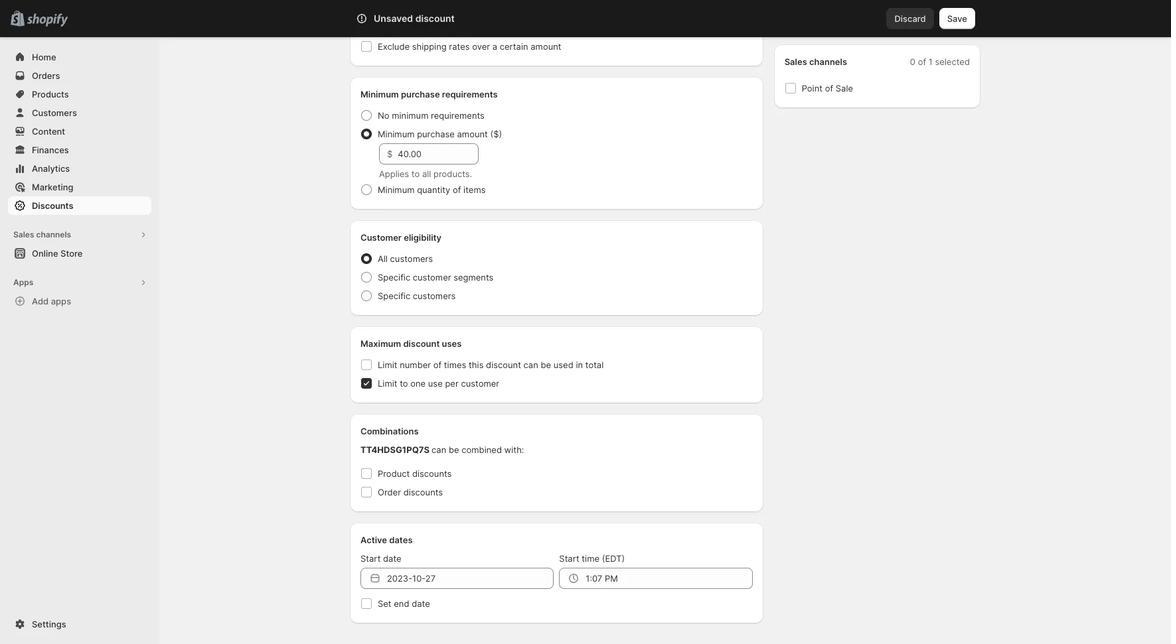 Task type: vqa. For each thing, say whether or not it's contained in the screenshot.
Search collections text box at the bottom of page
no



Task type: describe. For each thing, give the bounding box(es) containing it.
uses
[[442, 339, 462, 349]]

start for start time (edt)
[[559, 554, 580, 565]]

content link
[[8, 122, 151, 141]]

shipping
[[361, 20, 397, 31]]

0 vertical spatial sales
[[785, 56, 807, 67]]

Start date text field
[[387, 569, 554, 590]]

sale
[[836, 83, 853, 94]]

0 vertical spatial customer
[[413, 272, 451, 283]]

maximum discount uses
[[361, 339, 462, 349]]

shopify image
[[27, 14, 68, 27]]

items
[[464, 185, 486, 195]]

start date
[[361, 554, 402, 565]]

(edt)
[[602, 554, 625, 565]]

products
[[32, 89, 69, 100]]

minimum for minimum purchase requirements
[[361, 89, 399, 100]]

order
[[378, 487, 401, 498]]

online
[[32, 248, 58, 259]]

point
[[802, 83, 823, 94]]

discard button
[[887, 8, 934, 29]]

limit to one use per customer
[[378, 379, 500, 389]]

maximum
[[361, 339, 401, 349]]

add apps
[[32, 296, 71, 307]]

products link
[[8, 85, 151, 104]]

product
[[378, 469, 410, 480]]

orders
[[32, 70, 60, 81]]

of down products.
[[453, 185, 461, 195]]

0 vertical spatial rates
[[399, 20, 420, 31]]

finances link
[[8, 141, 151, 159]]

customers for all customers
[[390, 254, 433, 264]]

use
[[428, 379, 443, 389]]

discounts for order discounts
[[404, 487, 443, 498]]

search button
[[393, 8, 778, 29]]

orders link
[[8, 66, 151, 85]]

no
[[378, 110, 390, 121]]

store
[[60, 248, 83, 259]]

products.
[[434, 169, 472, 179]]

number
[[400, 360, 431, 371]]

analytics link
[[8, 159, 151, 178]]

total
[[586, 360, 604, 371]]

purchase for requirements
[[401, 89, 440, 100]]

save
[[948, 13, 968, 24]]

0 vertical spatial channels
[[810, 56, 847, 67]]

shipping rates
[[361, 20, 420, 31]]

requirements for minimum purchase requirements
[[442, 89, 498, 100]]

unsaved discount
[[374, 13, 455, 24]]

no minimum requirements
[[378, 110, 485, 121]]

eligibility
[[404, 232, 442, 243]]

online store
[[32, 248, 83, 259]]

requirements for no minimum requirements
[[431, 110, 485, 121]]

specific for specific customers
[[378, 291, 411, 302]]

shipping
[[412, 41, 447, 52]]

certain
[[500, 41, 528, 52]]

this
[[469, 360, 484, 371]]

per
[[445, 379, 459, 389]]

all
[[378, 254, 388, 264]]

$ text field
[[398, 143, 479, 165]]

sales inside button
[[13, 230, 34, 240]]

home link
[[8, 48, 151, 66]]

apps
[[51, 296, 71, 307]]

customers link
[[8, 104, 151, 122]]

active
[[361, 535, 387, 546]]

applies
[[379, 169, 409, 179]]

with:
[[504, 445, 524, 456]]

combined
[[462, 445, 502, 456]]

selected
[[935, 56, 970, 67]]

specific customers
[[378, 291, 456, 302]]

limit for limit number of times this discount can be used in total
[[378, 360, 398, 371]]

1 horizontal spatial customer
[[461, 379, 500, 389]]

combinations
[[361, 426, 419, 437]]

minimum purchase requirements
[[361, 89, 498, 100]]

order discounts
[[378, 487, 443, 498]]

discount is not active yet
[[785, 11, 888, 22]]

apps button
[[8, 274, 151, 292]]

of left 1
[[918, 56, 927, 67]]

search
[[415, 13, 443, 24]]

all customers
[[378, 254, 433, 264]]

online store link
[[8, 244, 151, 263]]

add apps button
[[8, 292, 151, 311]]

minimum for minimum purchase amount ($)
[[378, 129, 415, 139]]

exclude shipping rates over a certain amount
[[378, 41, 562, 52]]

0
[[910, 56, 916, 67]]

sales channels inside button
[[13, 230, 71, 240]]

times
[[444, 360, 466, 371]]

active dates
[[361, 535, 413, 546]]

product discounts
[[378, 469, 452, 480]]

finances
[[32, 145, 69, 155]]

1 horizontal spatial can
[[524, 360, 538, 371]]

marketing
[[32, 182, 73, 193]]

discount
[[785, 11, 821, 22]]

limit number of times this discount can be used in total
[[378, 360, 604, 371]]



Task type: locate. For each thing, give the bounding box(es) containing it.
customers for specific customers
[[413, 291, 456, 302]]

start down active
[[361, 554, 381, 565]]

specific
[[378, 272, 411, 283], [378, 291, 411, 302]]

1 vertical spatial purchase
[[417, 129, 455, 139]]

not
[[832, 11, 846, 22]]

used
[[554, 360, 574, 371]]

exclude
[[378, 41, 410, 52]]

customer up specific customers
[[413, 272, 451, 283]]

1 vertical spatial requirements
[[431, 110, 485, 121]]

0 horizontal spatial can
[[432, 445, 447, 456]]

1 vertical spatial customer
[[461, 379, 500, 389]]

1 limit from the top
[[378, 360, 398, 371]]

requirements up minimum purchase amount ($)
[[431, 110, 485, 121]]

1 horizontal spatial start
[[559, 554, 580, 565]]

customers down customer eligibility
[[390, 254, 433, 264]]

1 horizontal spatial amount
[[531, 41, 562, 52]]

1 vertical spatial be
[[449, 445, 459, 456]]

1 specific from the top
[[378, 272, 411, 283]]

can up product discounts in the bottom left of the page
[[432, 445, 447, 456]]

1 horizontal spatial sales channels
[[785, 56, 847, 67]]

settings
[[32, 620, 66, 630]]

specific for specific customer segments
[[378, 272, 411, 283]]

settings link
[[8, 616, 151, 634]]

discounts for product discounts
[[412, 469, 452, 480]]

be
[[541, 360, 551, 371], [449, 445, 459, 456]]

0 horizontal spatial customer
[[413, 272, 451, 283]]

1 vertical spatial discounts
[[404, 487, 443, 498]]

0 vertical spatial to
[[412, 169, 420, 179]]

sales channels button
[[8, 226, 151, 244]]

set
[[378, 599, 392, 610]]

discount right this
[[486, 360, 521, 371]]

0 horizontal spatial be
[[449, 445, 459, 456]]

0 of 1 selected
[[910, 56, 970, 67]]

purchase
[[401, 89, 440, 100], [417, 129, 455, 139]]

discounts link
[[8, 197, 151, 215]]

of left times
[[434, 360, 442, 371]]

discount up shipping
[[416, 13, 455, 24]]

sales up online
[[13, 230, 34, 240]]

discounts down tt4hdsg1pq7s can be combined with: at left
[[412, 469, 452, 480]]

customer
[[361, 232, 402, 243]]

in
[[576, 360, 583, 371]]

marketing link
[[8, 178, 151, 197]]

analytics
[[32, 163, 70, 174]]

sales channels up point in the right top of the page
[[785, 56, 847, 67]]

0 vertical spatial can
[[524, 360, 538, 371]]

minimum purchase amount ($)
[[378, 129, 502, 139]]

($)
[[490, 129, 502, 139]]

active
[[848, 11, 872, 22]]

0 horizontal spatial sales
[[13, 230, 34, 240]]

minimum down applies
[[378, 185, 415, 195]]

1 vertical spatial can
[[432, 445, 447, 456]]

0 vertical spatial limit
[[378, 360, 398, 371]]

online store button
[[0, 244, 159, 263]]

discount for maximum
[[403, 339, 440, 349]]

Start time (EDT) text field
[[586, 569, 753, 590]]

0 horizontal spatial amount
[[457, 129, 488, 139]]

content
[[32, 126, 65, 137]]

is
[[823, 11, 830, 22]]

applies to all products.
[[379, 169, 472, 179]]

channels up point of sale
[[810, 56, 847, 67]]

one
[[411, 379, 426, 389]]

discounts down product discounts in the bottom left of the page
[[404, 487, 443, 498]]

dates
[[389, 535, 413, 546]]

0 vertical spatial discounts
[[412, 469, 452, 480]]

1 horizontal spatial be
[[541, 360, 551, 371]]

2 vertical spatial discount
[[486, 360, 521, 371]]

$
[[387, 149, 393, 159]]

1 vertical spatial sales
[[13, 230, 34, 240]]

0 horizontal spatial sales channels
[[13, 230, 71, 240]]

purchase for amount
[[417, 129, 455, 139]]

apps
[[13, 278, 33, 288]]

to for applies
[[412, 169, 420, 179]]

customer down this
[[461, 379, 500, 389]]

sales up point in the right top of the page
[[785, 56, 807, 67]]

start left time
[[559, 554, 580, 565]]

1 horizontal spatial to
[[412, 169, 420, 179]]

channels
[[810, 56, 847, 67], [36, 230, 71, 240]]

minimum up no
[[361, 89, 399, 100]]

0 horizontal spatial rates
[[399, 20, 420, 31]]

specific customer segments
[[378, 272, 494, 283]]

requirements
[[442, 89, 498, 100], [431, 110, 485, 121]]

yet
[[875, 11, 888, 22]]

be left combined
[[449, 445, 459, 456]]

2 specific from the top
[[378, 291, 411, 302]]

1 vertical spatial sales channels
[[13, 230, 71, 240]]

sales channels
[[785, 56, 847, 67], [13, 230, 71, 240]]

customers
[[32, 108, 77, 118]]

tt4hdsg1pq7s can be combined with:
[[361, 445, 524, 456]]

1 vertical spatial rates
[[449, 41, 470, 52]]

0 vertical spatial date
[[383, 554, 402, 565]]

purchase down no minimum requirements
[[417, 129, 455, 139]]

of left sale
[[825, 83, 834, 94]]

1 vertical spatial date
[[412, 599, 430, 610]]

0 vertical spatial purchase
[[401, 89, 440, 100]]

customers
[[390, 254, 433, 264], [413, 291, 456, 302]]

limit left the one
[[378, 379, 398, 389]]

1 vertical spatial to
[[400, 379, 408, 389]]

0 vertical spatial amount
[[531, 41, 562, 52]]

to left all
[[412, 169, 420, 179]]

save button
[[940, 8, 976, 29]]

rates up exclude
[[399, 20, 420, 31]]

0 horizontal spatial to
[[400, 379, 408, 389]]

date down active dates
[[383, 554, 402, 565]]

1 vertical spatial amount
[[457, 129, 488, 139]]

0 vertical spatial requirements
[[442, 89, 498, 100]]

1 vertical spatial minimum
[[378, 129, 415, 139]]

limit down maximum
[[378, 360, 398, 371]]

minimum
[[392, 110, 429, 121]]

rates left over
[[449, 41, 470, 52]]

to for limit
[[400, 379, 408, 389]]

customer
[[413, 272, 451, 283], [461, 379, 500, 389]]

channels inside sales channels button
[[36, 230, 71, 240]]

0 vertical spatial customers
[[390, 254, 433, 264]]

set end date
[[378, 599, 430, 610]]

1 vertical spatial limit
[[378, 379, 398, 389]]

amount right certain
[[531, 41, 562, 52]]

0 vertical spatial minimum
[[361, 89, 399, 100]]

1
[[929, 56, 933, 67]]

can
[[524, 360, 538, 371], [432, 445, 447, 456]]

0 vertical spatial discount
[[416, 13, 455, 24]]

all
[[422, 169, 431, 179]]

be left used at the bottom of the page
[[541, 360, 551, 371]]

home
[[32, 52, 56, 62]]

amount left ($)
[[457, 129, 488, 139]]

discounts
[[32, 201, 73, 211]]

0 horizontal spatial start
[[361, 554, 381, 565]]

date
[[383, 554, 402, 565], [412, 599, 430, 610]]

date right the end
[[412, 599, 430, 610]]

limit for limit to one use per customer
[[378, 379, 398, 389]]

requirements up no minimum requirements
[[442, 89, 498, 100]]

1 start from the left
[[361, 554, 381, 565]]

a
[[493, 41, 498, 52]]

start for start date
[[361, 554, 381, 565]]

to left the one
[[400, 379, 408, 389]]

amount
[[531, 41, 562, 52], [457, 129, 488, 139]]

1 horizontal spatial channels
[[810, 56, 847, 67]]

1 vertical spatial discount
[[403, 339, 440, 349]]

sales channels up online
[[13, 230, 71, 240]]

2 start from the left
[[559, 554, 580, 565]]

1 vertical spatial customers
[[413, 291, 456, 302]]

discard
[[895, 13, 926, 24]]

2 vertical spatial minimum
[[378, 185, 415, 195]]

can left used at the bottom of the page
[[524, 360, 538, 371]]

1 horizontal spatial sales
[[785, 56, 807, 67]]

minimum for minimum quantity of items
[[378, 185, 415, 195]]

0 vertical spatial sales channels
[[785, 56, 847, 67]]

0 vertical spatial be
[[541, 360, 551, 371]]

discount for unsaved
[[416, 13, 455, 24]]

segments
[[454, 272, 494, 283]]

1 horizontal spatial rates
[[449, 41, 470, 52]]

customer eligibility
[[361, 232, 442, 243]]

2 limit from the top
[[378, 379, 398, 389]]

rates
[[399, 20, 420, 31], [449, 41, 470, 52]]

over
[[472, 41, 490, 52]]

tt4hdsg1pq7s
[[361, 445, 430, 456]]

end
[[394, 599, 409, 610]]

customers down specific customer segments
[[413, 291, 456, 302]]

discount up number
[[403, 339, 440, 349]]

minimum up $
[[378, 129, 415, 139]]

discount
[[416, 13, 455, 24], [403, 339, 440, 349], [486, 360, 521, 371]]

channels up the online store
[[36, 230, 71, 240]]

0 horizontal spatial date
[[383, 554, 402, 565]]

unsaved
[[374, 13, 413, 24]]

purchase up minimum
[[401, 89, 440, 100]]

0 vertical spatial specific
[[378, 272, 411, 283]]

1 vertical spatial channels
[[36, 230, 71, 240]]

time
[[582, 554, 600, 565]]

0 horizontal spatial channels
[[36, 230, 71, 240]]

sales
[[785, 56, 807, 67], [13, 230, 34, 240]]

point of sale
[[802, 83, 853, 94]]

quantity
[[417, 185, 451, 195]]

1 vertical spatial specific
[[378, 291, 411, 302]]

minimum quantity of items
[[378, 185, 486, 195]]

1 horizontal spatial date
[[412, 599, 430, 610]]

of
[[918, 56, 927, 67], [825, 83, 834, 94], [453, 185, 461, 195], [434, 360, 442, 371]]

start time (edt)
[[559, 554, 625, 565]]



